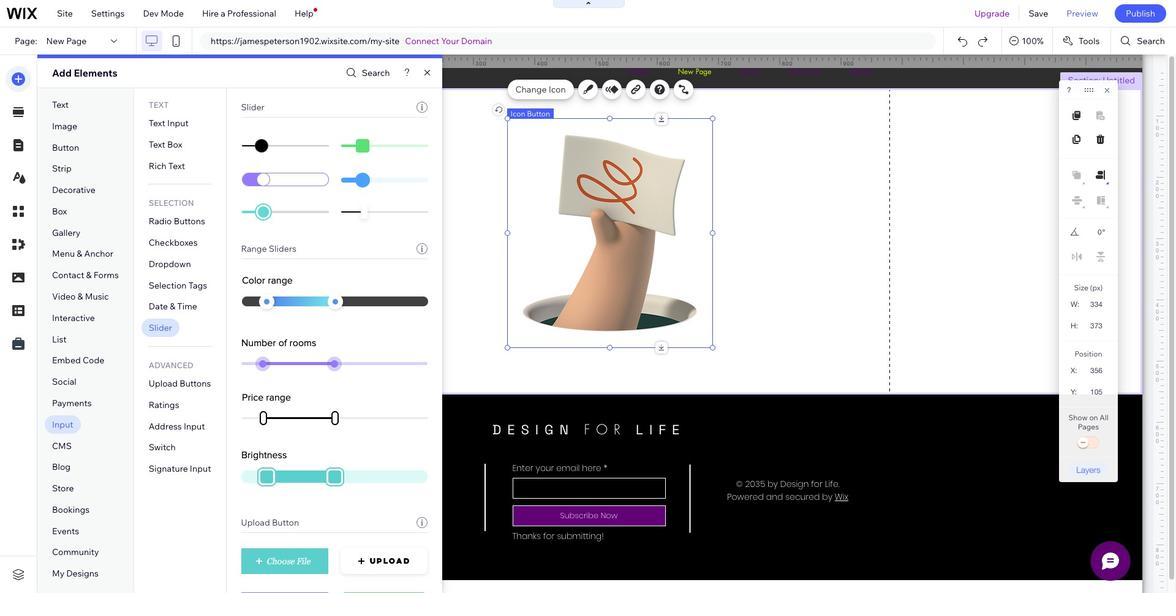 Task type: vqa. For each thing, say whether or not it's contained in the screenshot.
is
no



Task type: locate. For each thing, give the bounding box(es) containing it.
100%
[[1022, 36, 1044, 47]]

radio
[[149, 216, 172, 227]]

1 vertical spatial box
[[52, 206, 67, 217]]

designs
[[66, 568, 99, 579]]

& for video
[[78, 291, 83, 302]]

icon right change
[[549, 84, 566, 95]]

1 vertical spatial slider
[[149, 323, 172, 334]]

1 horizontal spatial search button
[[1112, 28, 1177, 55]]

& right video
[[78, 291, 83, 302]]

slider
[[241, 102, 265, 113], [149, 323, 172, 334]]

upload for upload buttons
[[149, 378, 178, 389]]

input up text box
[[167, 118, 189, 129]]

0 vertical spatial search
[[1138, 36, 1166, 47]]

save button
[[1020, 0, 1058, 27]]

tags
[[189, 280, 207, 291]]

selection up radio buttons
[[149, 198, 194, 208]]

0 vertical spatial icon
[[549, 84, 566, 95]]

video
[[52, 291, 76, 302]]

input
[[167, 118, 189, 129], [52, 419, 73, 430], [184, 421, 205, 432], [190, 463, 211, 474]]

anchor
[[84, 248, 113, 260]]

1 vertical spatial search
[[362, 67, 390, 78]]

cms
[[52, 440, 72, 451]]

1 selection from the top
[[149, 198, 194, 208]]

input right address
[[184, 421, 205, 432]]

time
[[177, 301, 197, 312]]

switch
[[1077, 435, 1101, 452]]

section: untitled
[[1068, 75, 1136, 86]]

selection for selection tags
[[149, 280, 187, 291]]

radio buttons
[[149, 216, 205, 227]]

1 horizontal spatial button
[[272, 517, 299, 528]]

700
[[721, 60, 732, 67]]

1 horizontal spatial upload
[[241, 517, 270, 528]]

signature input
[[149, 463, 211, 474]]

dev mode
[[143, 8, 184, 19]]

change
[[516, 84, 547, 95]]

? button
[[1068, 86, 1072, 94]]

https://jamespeterson1902.wixsite.com/my-
[[211, 36, 385, 47]]

& right menu
[[77, 248, 82, 260]]

y:
[[1071, 388, 1077, 397]]

decorative
[[52, 185, 96, 196]]

0 vertical spatial search button
[[1112, 28, 1177, 55]]

layers button
[[1069, 463, 1109, 476]]

& for contact
[[86, 270, 92, 281]]

on
[[1090, 413, 1099, 422]]

search down the site
[[362, 67, 390, 78]]

buttons down advanced
[[180, 378, 211, 389]]

800
[[782, 60, 793, 67]]

size (px)
[[1075, 283, 1103, 292]]

1 vertical spatial buttons
[[180, 378, 211, 389]]

1 horizontal spatial box
[[167, 139, 182, 150]]

None text field
[[1086, 224, 1102, 240], [1084, 296, 1108, 313], [1084, 384, 1108, 400], [1086, 224, 1102, 240], [1084, 296, 1108, 313], [1084, 384, 1108, 400]]

buttons
[[174, 216, 205, 227], [180, 378, 211, 389]]

dev
[[143, 8, 159, 19]]

connect
[[405, 36, 440, 47]]

search
[[1138, 36, 1166, 47], [362, 67, 390, 78]]

list
[[52, 334, 67, 345]]

buttons up checkboxes
[[174, 216, 205, 227]]

input for address
[[184, 421, 205, 432]]

0 horizontal spatial upload
[[149, 378, 178, 389]]

box
[[167, 139, 182, 150], [52, 206, 67, 217]]

https://jamespeterson1902.wixsite.com/my-site connect your domain
[[211, 36, 492, 47]]

change icon
[[516, 84, 566, 95]]

2 vertical spatial button
[[272, 517, 299, 528]]

1 horizontal spatial icon
[[549, 84, 566, 95]]

date & time
[[149, 301, 197, 312]]

buttons for upload buttons
[[180, 378, 211, 389]]

hire a professional
[[202, 8, 276, 19]]

store
[[52, 483, 74, 494]]

100% button
[[1003, 28, 1053, 55]]

search down publish "button" at top right
[[1138, 36, 1166, 47]]

icon button
[[511, 109, 550, 118]]

input up cms
[[52, 419, 73, 430]]

box up gallery
[[52, 206, 67, 217]]

1 vertical spatial search button
[[343, 64, 390, 82]]

h:
[[1071, 322, 1079, 330]]

1 vertical spatial icon
[[511, 109, 526, 118]]

preview
[[1067, 8, 1099, 19]]

None text field
[[1085, 317, 1108, 334], [1084, 362, 1108, 379], [1085, 317, 1108, 334], [1084, 362, 1108, 379]]

icon down change
[[511, 109, 526, 118]]

upload
[[149, 378, 178, 389], [241, 517, 270, 528]]

2 horizontal spatial button
[[527, 109, 550, 118]]

0 vertical spatial slider
[[241, 102, 265, 113]]

address input
[[149, 421, 205, 432]]

(px)
[[1091, 283, 1103, 292]]

0 vertical spatial selection
[[149, 198, 194, 208]]

date
[[149, 301, 168, 312]]

1 vertical spatial upload
[[241, 517, 270, 528]]

payments
[[52, 398, 92, 409]]

x:
[[1071, 366, 1078, 375]]

text up image
[[52, 99, 69, 110]]

selection down 'dropdown'
[[149, 280, 187, 291]]

& right "date"
[[170, 301, 175, 312]]

your
[[441, 36, 459, 47]]

upload for upload button
[[241, 517, 270, 528]]

0 horizontal spatial slider
[[149, 323, 172, 334]]

1 horizontal spatial search
[[1138, 36, 1166, 47]]

text up text input on the top of the page
[[149, 100, 169, 110]]

site
[[57, 8, 73, 19]]

domain
[[461, 36, 492, 47]]

0 horizontal spatial search button
[[343, 64, 390, 82]]

& left forms
[[86, 270, 92, 281]]

1 vertical spatial selection
[[149, 280, 187, 291]]

0 vertical spatial upload
[[149, 378, 178, 389]]

0 vertical spatial buttons
[[174, 216, 205, 227]]

0 horizontal spatial search
[[362, 67, 390, 78]]

text
[[52, 99, 69, 110], [149, 100, 169, 110], [149, 118, 165, 129], [149, 139, 165, 150], [168, 160, 185, 171]]

input right signature at bottom left
[[190, 463, 211, 474]]

text box
[[149, 139, 182, 150]]

selection
[[149, 198, 194, 208], [149, 280, 187, 291]]

0 horizontal spatial icon
[[511, 109, 526, 118]]

contact
[[52, 270, 84, 281]]

&
[[77, 248, 82, 260], [86, 270, 92, 281], [78, 291, 83, 302], [170, 301, 175, 312]]

0 horizontal spatial button
[[52, 142, 79, 153]]

sliders
[[269, 243, 297, 254]]

1 horizontal spatial slider
[[241, 102, 265, 113]]

search button
[[1112, 28, 1177, 55], [343, 64, 390, 82]]

2 selection from the top
[[149, 280, 187, 291]]

my
[[52, 568, 64, 579]]

search button down publish "button" at top right
[[1112, 28, 1177, 55]]

size
[[1075, 283, 1089, 292]]

box down text input on the top of the page
[[167, 139, 182, 150]]

0 vertical spatial button
[[527, 109, 550, 118]]

search button down https://jamespeterson1902.wixsite.com/my-site connect your domain
[[343, 64, 390, 82]]

my designs
[[52, 568, 99, 579]]



Task type: describe. For each thing, give the bounding box(es) containing it.
save
[[1029, 8, 1049, 19]]

300
[[476, 60, 487, 67]]

ratings
[[149, 399, 179, 411]]

rich
[[149, 160, 167, 171]]

publish button
[[1115, 4, 1167, 23]]

events
[[52, 526, 79, 537]]

?
[[1068, 86, 1072, 94]]

blog
[[52, 462, 71, 473]]

dropdown
[[149, 259, 191, 270]]

tools button
[[1053, 28, 1111, 55]]

add elements
[[52, 67, 117, 79]]

community
[[52, 547, 99, 558]]

600
[[660, 60, 671, 67]]

0 vertical spatial box
[[167, 139, 182, 150]]

new page
[[46, 36, 87, 47]]

upload button
[[241, 517, 299, 528]]

input for signature
[[190, 463, 211, 474]]

selection tags
[[149, 280, 207, 291]]

site
[[385, 36, 400, 47]]

switch
[[149, 442, 176, 453]]

add
[[52, 67, 72, 79]]

button for icon button
[[527, 109, 550, 118]]

position
[[1075, 349, 1103, 359]]

pages
[[1079, 422, 1100, 431]]

upload buttons
[[149, 378, 211, 389]]

& for menu
[[77, 248, 82, 260]]

1 vertical spatial button
[[52, 142, 79, 153]]

upgrade
[[975, 8, 1010, 19]]

w:
[[1071, 300, 1080, 309]]

address
[[149, 421, 182, 432]]

selection for selection
[[149, 198, 194, 208]]

buttons for radio buttons
[[174, 216, 205, 227]]

menu
[[52, 248, 75, 260]]

900
[[844, 60, 855, 67]]

show on all pages
[[1069, 413, 1109, 431]]

layers
[[1077, 465, 1101, 475]]

preview button
[[1058, 0, 1108, 27]]

text right rich
[[168, 160, 185, 171]]

publish
[[1126, 8, 1156, 19]]

& for date
[[170, 301, 175, 312]]

hire
[[202, 8, 219, 19]]

contact & forms
[[52, 270, 119, 281]]

forms
[[94, 270, 119, 281]]

new
[[46, 36, 64, 47]]

professional
[[227, 8, 276, 19]]

tools
[[1079, 36, 1100, 47]]

interactive
[[52, 312, 95, 323]]

untitled
[[1103, 75, 1136, 86]]

mode
[[161, 8, 184, 19]]

text input
[[149, 118, 189, 129]]

strip
[[52, 163, 72, 174]]

button for upload button
[[272, 517, 299, 528]]

image
[[52, 121, 77, 132]]

section:
[[1068, 75, 1101, 86]]

text up rich
[[149, 139, 165, 150]]

menu & anchor
[[52, 248, 113, 260]]

social
[[52, 376, 76, 387]]

embed code
[[52, 355, 104, 366]]

video & music
[[52, 291, 109, 302]]

input for text
[[167, 118, 189, 129]]

gallery
[[52, 227, 81, 238]]

bookings
[[52, 504, 90, 515]]

text up text box
[[149, 118, 165, 129]]

advanced
[[149, 360, 194, 370]]

show
[[1069, 413, 1088, 422]]

a
[[221, 8, 225, 19]]

page
[[66, 36, 87, 47]]

music
[[85, 291, 109, 302]]

range sliders
[[241, 243, 297, 254]]

range
[[241, 243, 267, 254]]

0 horizontal spatial box
[[52, 206, 67, 217]]

settings
[[91, 8, 125, 19]]

rich text
[[149, 160, 185, 171]]

all
[[1100, 413, 1109, 422]]

500
[[598, 60, 610, 67]]

°
[[1103, 228, 1106, 237]]

elements
[[74, 67, 117, 79]]

signature
[[149, 463, 188, 474]]

embed
[[52, 355, 81, 366]]

code
[[83, 355, 104, 366]]



